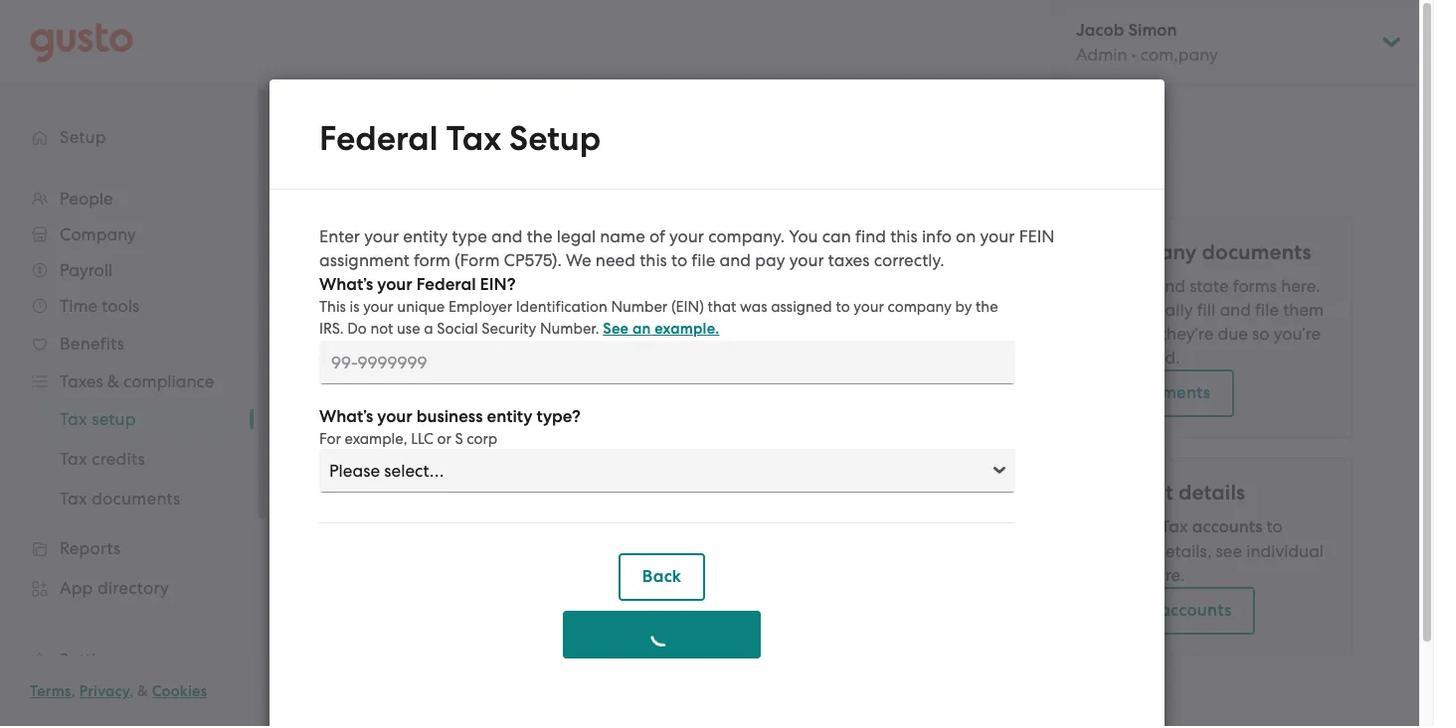 Task type: describe. For each thing, give the bounding box(es) containing it.
tax up form on the left top of page
[[431, 218, 473, 249]]

to inside enter your entity type and the legal name of your company. you can find this info on your fein assignment form (form cp575). we need this to file and pay your taxes correctly.
[[671, 251, 687, 270]]

account
[[1094, 480, 1173, 506]]

what's for what's your federal ein?
[[319, 274, 373, 295]]

tax setup
[[336, 144, 486, 185]]

&
[[137, 683, 148, 701]]

corp
[[467, 431, 497, 449]]

1 vertical spatial setup
[[479, 218, 547, 249]]

terms , privacy , & cookies
[[30, 683, 207, 701]]

always
[[1054, 348, 1109, 368]]

tax inside go to tax accounts button
[[1127, 601, 1156, 622]]

file inside see your irs and state forms here. we automatically fill and file them for you when they're due so you're always covered.
[[1255, 300, 1279, 320]]

for
[[1054, 324, 1076, 344]]

tax inside federal tax setup document
[[446, 118, 501, 159]]

go
[[1078, 601, 1102, 622]]

assigned
[[771, 298, 832, 316]]

is
[[350, 298, 359, 316]]

2 , from the left
[[129, 683, 134, 701]]

an
[[632, 320, 651, 338]]

1 vertical spatial federal tax setup
[[336, 218, 547, 249]]

your down the taxes
[[854, 298, 884, 316]]

business
[[416, 407, 483, 428]]

unique
[[397, 298, 445, 316]]

irs
[[1126, 276, 1150, 296]]

security
[[482, 320, 536, 338]]

0 vertical spatial documents
[[1202, 240, 1311, 266]]

setup
[[399, 144, 486, 185]]

details,
[[1155, 542, 1211, 562]]

form
[[414, 251, 450, 270]]

your up assignment
[[364, 227, 399, 247]]

on
[[956, 227, 976, 247]]

fein
[[1019, 227, 1055, 247]]

and inside to manage the details, see individual taxes, and more.
[[1105, 566, 1136, 586]]

you
[[1080, 324, 1109, 344]]

was
[[740, 298, 767, 316]]

example.
[[655, 320, 719, 338]]

find
[[855, 227, 886, 247]]

number.
[[540, 320, 599, 338]]

cookies
[[152, 683, 207, 701]]

your
[[1054, 240, 1099, 266]]

tax up enter
[[336, 144, 391, 185]]

see an example.
[[603, 320, 719, 338]]

forms
[[1233, 276, 1277, 296]]

when
[[1113, 324, 1156, 344]]

of
[[649, 227, 665, 247]]

enter your entity type and the legal name of your company. you can find this info on your fein assignment form (form cp575). we need this to file and pay your taxes correctly.
[[319, 227, 1055, 270]]

n/a for federal ein
[[537, 260, 568, 279]]

What's your Federal EIN? text field
[[319, 341, 1015, 385]]

they're
[[1161, 324, 1214, 344]]

fill
[[1197, 300, 1215, 320]]

individual
[[1246, 542, 1324, 562]]

the inside enter your entity type and the legal name of your company. you can find this info on your fein assignment form (form cp575). we need this to file and pay your taxes correctly.
[[527, 227, 552, 247]]

do
[[347, 320, 367, 338]]

your right of
[[669, 227, 704, 247]]

you're
[[1274, 324, 1321, 344]]

semiweekly
[[537, 339, 629, 359]]

cp575).
[[504, 251, 562, 270]]

taxes,
[[1054, 566, 1100, 586]]

back button
[[619, 554, 706, 602]]

not
[[370, 320, 393, 338]]

home image
[[30, 22, 133, 62]]

company inside this is your unique employer identification number (ein) that was assigned to your company by the irs. do not use a social security number.
[[888, 298, 952, 316]]

go to tax accounts
[[1078, 601, 1231, 622]]

so
[[1252, 324, 1270, 344]]

to inside to manage the details, see individual taxes, and more.
[[1267, 517, 1283, 537]]

view
[[1078, 383, 1118, 404]]

identification
[[516, 298, 607, 316]]

see
[[1216, 542, 1242, 562]]

file inside enter your entity type and the legal name of your company. you can find this info on your fein assignment form (form cp575). we need this to file and pay your taxes correctly.
[[692, 251, 715, 270]]

loading… image
[[650, 624, 674, 647]]

company
[[403, 299, 480, 319]]

1 , from the left
[[71, 683, 75, 701]]

type?
[[537, 407, 581, 428]]

this
[[319, 298, 346, 316]]

social
[[437, 320, 478, 338]]

pay
[[755, 251, 785, 270]]

cookies button
[[152, 680, 207, 704]]

assignment
[[319, 251, 409, 270]]

ein?
[[480, 274, 516, 295]]

example,
[[345, 431, 407, 449]]

what's your federal ein?
[[319, 274, 516, 295]]

your up unique
[[377, 274, 412, 295]]

(form
[[455, 251, 500, 270]]

see your irs and state forms here. we automatically fill and file them for you when they're due so you're always covered.
[[1054, 276, 1324, 368]]

details
[[1179, 480, 1245, 506]]

n/a for company type
[[537, 299, 568, 319]]

them
[[1283, 300, 1324, 320]]

type
[[452, 227, 487, 247]]

accounts inside button
[[1160, 601, 1231, 622]]



Task type: vqa. For each thing, say whether or not it's contained in the screenshot.
example,
yes



Task type: locate. For each thing, give the bounding box(es) containing it.
1 vertical spatial we
[[1054, 300, 1080, 320]]

company up "irs"
[[1105, 240, 1197, 266]]

entity inside enter your entity type and the legal name of your company. you can find this info on your fein assignment form (form cp575). we need this to file and pay your taxes correctly.
[[403, 227, 448, 247]]

entity up form on the left top of page
[[403, 227, 448, 247]]

your down you
[[789, 251, 824, 270]]

to inside this is your unique employer identification number (ein) that was assigned to your company by the irs. do not use a social security number.
[[836, 298, 850, 316]]

entity
[[403, 227, 448, 247], [487, 407, 532, 428]]

documents down 'covered.'
[[1122, 383, 1210, 404]]

to
[[671, 251, 687, 270], [836, 298, 850, 316], [1267, 517, 1283, 537], [1106, 601, 1123, 622]]

federal tax setup up form on the left top of page
[[336, 218, 547, 249]]

see left an at the left
[[603, 320, 629, 338]]

need
[[595, 251, 635, 270]]

0 vertical spatial setup
[[509, 118, 601, 159]]

0 vertical spatial this
[[890, 227, 918, 247]]

0 horizontal spatial entity
[[403, 227, 448, 247]]

documents up forms
[[1202, 240, 1311, 266]]

llc
[[411, 431, 433, 449]]

what's for what's your business entity type? for example, llc or s corp
[[319, 407, 373, 428]]

taxes
[[828, 251, 870, 270]]

to manage the details, see individual taxes, and more.
[[1054, 517, 1324, 586]]

file down company.
[[692, 251, 715, 270]]

to right go
[[1106, 601, 1123, 622]]

federal
[[319, 118, 438, 159], [336, 218, 425, 249], [431, 260, 490, 279], [416, 274, 476, 295]]

1 horizontal spatial ,
[[129, 683, 134, 701]]

manage
[[1054, 542, 1121, 562]]

your inside see your irs and state forms here. we automatically fill and file them for you when they're due so you're always covered.
[[1087, 276, 1122, 296]]

2 what's from the top
[[319, 407, 373, 428]]

automatically
[[1084, 300, 1193, 320]]

your up not
[[363, 298, 394, 316]]

to right the assigned
[[836, 298, 850, 316]]

company type
[[403, 299, 521, 319]]

deposit
[[385, 339, 445, 359]]

1 vertical spatial what's
[[319, 407, 373, 428]]

see
[[1054, 276, 1083, 296], [603, 320, 629, 338]]

company left the by
[[888, 298, 952, 316]]

n/a up the number.
[[537, 299, 568, 319]]

the inside this is your unique employer identification number (ein) that was assigned to your company by the irs. do not use a social security number.
[[976, 298, 998, 316]]

1 horizontal spatial entity
[[487, 407, 532, 428]]

this up correctly.
[[890, 227, 918, 247]]

legal
[[557, 227, 596, 247]]

state
[[1190, 276, 1229, 296]]

1 horizontal spatial this
[[890, 227, 918, 247]]

1 vertical spatial this
[[640, 251, 667, 270]]

and down company.
[[720, 251, 751, 270]]

employer
[[448, 298, 512, 316]]

1 vertical spatial the
[[976, 298, 998, 316]]

(ein)
[[671, 298, 704, 316]]

number
[[611, 298, 668, 316]]

view documents link
[[1054, 370, 1234, 418]]

accounts
[[1192, 517, 1262, 538], [1160, 601, 1231, 622]]

this
[[890, 227, 918, 247], [640, 251, 667, 270]]

that
[[708, 298, 736, 316]]

can
[[822, 227, 851, 247]]

1 vertical spatial company
[[888, 298, 952, 316]]

,
[[71, 683, 75, 701], [129, 683, 134, 701]]

1 horizontal spatial see
[[1054, 276, 1083, 296]]

0 vertical spatial file
[[692, 251, 715, 270]]

see inside see your irs and state forms here. we automatically fill and file them for you when they're due so you're always covered.
[[1054, 276, 1083, 296]]

you
[[789, 227, 818, 247]]

see for see an example.
[[603, 320, 629, 338]]

what's up is
[[319, 274, 373, 295]]

0 vertical spatial the
[[527, 227, 552, 247]]

tax
[[446, 118, 501, 159], [336, 144, 391, 185], [431, 218, 473, 249], [1054, 480, 1089, 506], [1161, 517, 1188, 538], [1127, 601, 1156, 622]]

what's
[[319, 274, 373, 295], [319, 407, 373, 428]]

, left &
[[129, 683, 134, 701]]

info
[[922, 227, 952, 247]]

to up individual
[[1267, 517, 1283, 537]]

2 horizontal spatial the
[[1125, 542, 1151, 562]]

to up (ein)
[[671, 251, 687, 270]]

company.
[[708, 227, 785, 247]]

what's your business entity type? for example, llc or s corp
[[319, 407, 581, 449]]

0 horizontal spatial ,
[[71, 683, 75, 701]]

for
[[319, 431, 341, 449]]

we inside enter your entity type and the legal name of your company. you can find this info on your fein assignment form (form cp575). we need this to file and pay your taxes correctly.
[[566, 251, 591, 270]]

federal ein
[[431, 260, 521, 279]]

covered.
[[1113, 348, 1180, 368]]

see for see your irs and state forms here. we automatically fill and file them for you when they're due so you're always covered.
[[1054, 276, 1083, 296]]

type
[[484, 299, 521, 319]]

or
[[437, 431, 451, 449]]

1 horizontal spatial the
[[976, 298, 998, 316]]

view documents
[[1078, 383, 1210, 404]]

federal tax setup document
[[270, 80, 1165, 727]]

1 horizontal spatial we
[[1054, 300, 1080, 320]]

0 horizontal spatial file
[[692, 251, 715, 270]]

the up cp575).
[[527, 227, 552, 247]]

to inside button
[[1106, 601, 1123, 622]]

see inside see an example. popup button
[[603, 320, 629, 338]]

0 vertical spatial what's
[[319, 274, 373, 295]]

your right on
[[980, 227, 1015, 247]]

tax accounts
[[1161, 517, 1262, 538]]

file up so
[[1255, 300, 1279, 320]]

privacy
[[79, 683, 129, 701]]

back
[[643, 567, 682, 588]]

see down your
[[1054, 276, 1083, 296]]

federal tax setup inside document
[[319, 118, 601, 159]]

this is your unique employer identification number (ein) that was assigned to your company by the irs. do not use a social security number.
[[319, 298, 998, 338]]

1 vertical spatial see
[[603, 320, 629, 338]]

this down of
[[640, 251, 667, 270]]

and up due
[[1220, 300, 1251, 320]]

0 vertical spatial accounts
[[1192, 517, 1262, 538]]

name
[[600, 227, 645, 247]]

company
[[1105, 240, 1197, 266], [888, 298, 952, 316]]

tax up details,
[[1161, 517, 1188, 538]]

1 what's from the top
[[319, 274, 373, 295]]

0 horizontal spatial we
[[566, 251, 591, 270]]

your up example,
[[377, 407, 412, 428]]

the up more.
[[1125, 542, 1151, 562]]

n/a up identification
[[537, 260, 568, 279]]

0 horizontal spatial see
[[603, 320, 629, 338]]

and up ein
[[491, 227, 523, 247]]

, left privacy link
[[71, 683, 75, 701]]

1 vertical spatial accounts
[[1160, 601, 1231, 622]]

use
[[397, 320, 420, 338]]

see an example. button
[[603, 317, 719, 341]]

0 vertical spatial entity
[[403, 227, 448, 247]]

we up for
[[1054, 300, 1080, 320]]

account menu element
[[1050, 0, 1404, 85]]

setup inside document
[[509, 118, 601, 159]]

setup
[[509, 118, 601, 159], [479, 218, 547, 249]]

0 vertical spatial company
[[1105, 240, 1197, 266]]

tax up manage
[[1054, 480, 1089, 506]]

1 n/a from the top
[[537, 260, 568, 279]]

0 horizontal spatial company
[[888, 298, 952, 316]]

tax up type
[[446, 118, 501, 159]]

0 horizontal spatial the
[[527, 227, 552, 247]]

due
[[1218, 324, 1248, 344]]

correctly.
[[874, 251, 944, 270]]

n/a
[[537, 260, 568, 279], [537, 299, 568, 319]]

1 vertical spatial n/a
[[537, 299, 568, 319]]

1 horizontal spatial company
[[1105, 240, 1197, 266]]

0 vertical spatial n/a
[[537, 260, 568, 279]]

by
[[955, 298, 972, 316]]

1 vertical spatial file
[[1255, 300, 1279, 320]]

the inside to manage the details, see individual taxes, and more.
[[1125, 542, 1151, 562]]

what's inside the what's your business entity type? for example, llc or s corp
[[319, 407, 373, 428]]

documents
[[1202, 240, 1311, 266], [1122, 383, 1210, 404]]

terms
[[30, 683, 71, 701]]

your inside the what's your business entity type? for example, llc or s corp
[[377, 407, 412, 428]]

accounts up see
[[1192, 517, 1262, 538]]

a
[[424, 320, 433, 338]]

here.
[[1281, 276, 1320, 296]]

entity up corp
[[487, 407, 532, 428]]

0 vertical spatial we
[[566, 251, 591, 270]]

entity inside the what's your business entity type? for example, llc or s corp
[[487, 407, 532, 428]]

irs.
[[319, 320, 344, 338]]

1 vertical spatial documents
[[1122, 383, 1210, 404]]

the right the by
[[976, 298, 998, 316]]

tax down more.
[[1127, 601, 1156, 622]]

1 horizontal spatial file
[[1255, 300, 1279, 320]]

we inside see your irs and state forms here. we automatically fill and file them for you when they're due so you're always covered.
[[1054, 300, 1080, 320]]

2 vertical spatial the
[[1125, 542, 1151, 562]]

0 horizontal spatial this
[[640, 251, 667, 270]]

s
[[455, 431, 463, 449]]

ein
[[494, 260, 521, 279]]

deposit schedule
[[385, 339, 521, 359]]

2 n/a from the top
[[537, 299, 568, 319]]

your company documents
[[1054, 240, 1311, 266]]

we down the legal
[[566, 251, 591, 270]]

terms link
[[30, 683, 71, 701]]

accounts down more.
[[1160, 601, 1231, 622]]

and right "irs"
[[1154, 276, 1185, 296]]

we
[[566, 251, 591, 270], [1054, 300, 1080, 320]]

privacy link
[[79, 683, 129, 701]]

schedule
[[449, 339, 521, 359]]

tax account details
[[1054, 480, 1245, 506]]

and down manage
[[1105, 566, 1136, 586]]

1 vertical spatial entity
[[487, 407, 532, 428]]

what's up for
[[319, 407, 373, 428]]

federal tax setup up type
[[319, 118, 601, 159]]

your left "irs"
[[1087, 276, 1122, 296]]

0 vertical spatial federal tax setup
[[319, 118, 601, 159]]

0 vertical spatial see
[[1054, 276, 1083, 296]]



